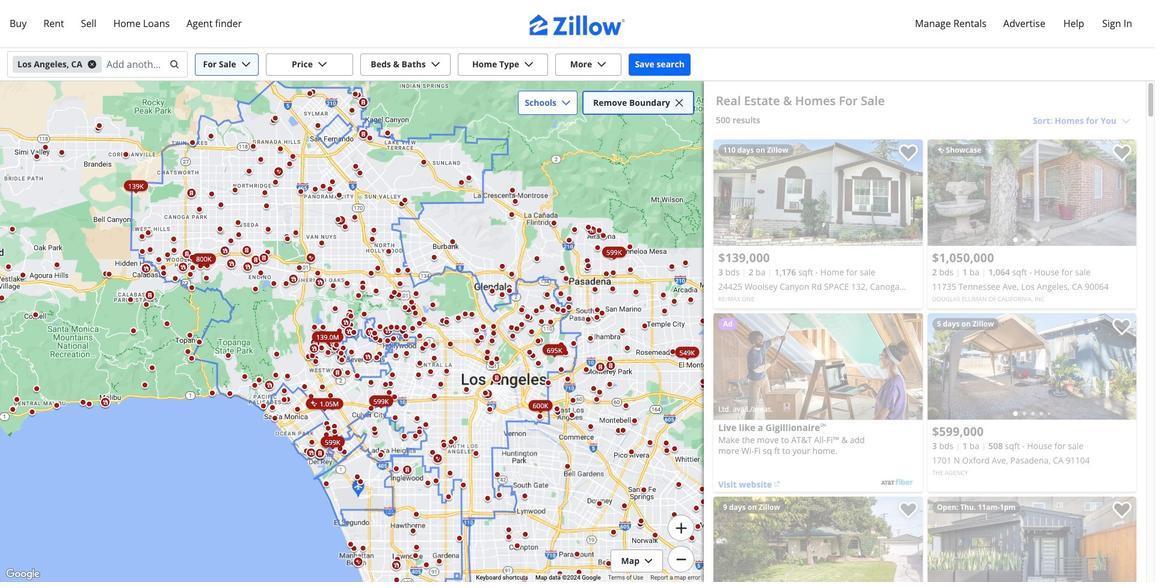 Task type: vqa. For each thing, say whether or not it's contained in the screenshot.
property images, Use arrow keys to navigate, image 1 of 20 group
yes



Task type: locate. For each thing, give the bounding box(es) containing it.
property images, use arrow keys to navigate, image 1 of 15 group
[[927, 497, 1136, 582]]

clear field image
[[168, 60, 177, 69]]

main content
[[704, 81, 1146, 582]]

11735 tennessee ave, los angeles, ca 90064 image
[[927, 140, 1136, 246]]

map region
[[0, 0, 761, 582]]

property images, use arrow keys to navigate, image 1 of 25 group
[[927, 313, 1136, 423]]

advertisement element
[[714, 313, 923, 492]]

remove tag image
[[87, 60, 97, 69]]

Add another location text field
[[106, 55, 162, 74]]

filters element
[[0, 48, 1155, 81]]



Task type: describe. For each thing, give the bounding box(es) containing it.
1701 n oxford ave, pasadena, ca 91104 image
[[927, 313, 1136, 420]]

google image
[[3, 567, 43, 582]]

property images, use arrow keys to navigate, image 1 of 34 group
[[714, 140, 923, 249]]

property images, use arrow keys to navigate, image 1 of 20 group
[[714, 497, 923, 582]]

2810 s holt ave, los angeles, ca 90034 image
[[927, 497, 1136, 582]]

zillow logo image
[[529, 14, 626, 35]]

3844 daleview ave, el monte, ca 91731 image
[[714, 497, 923, 582]]

property images, use arrow keys to navigate, image 1 of 23 group
[[927, 140, 1136, 249]]

24425 woolsey canyon rd space 132, canoga park, ca 91304 image
[[714, 140, 923, 246]]

main navigation
[[0, 0, 1155, 48]]



